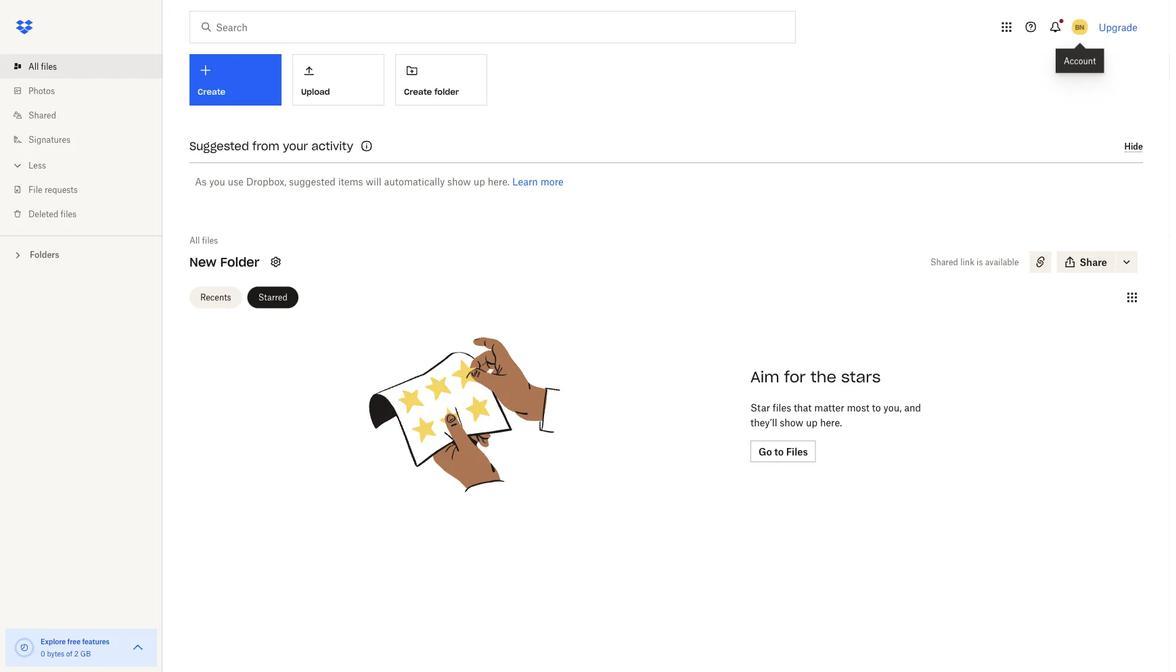 Task type: locate. For each thing, give the bounding box(es) containing it.
all files link up new
[[190, 234, 218, 247]]

here. left learn
[[488, 176, 510, 187]]

0
[[41, 650, 45, 658]]

signatures link
[[11, 127, 162, 152]]

create left folder
[[404, 87, 432, 97]]

to inside go to files button
[[775, 446, 784, 457]]

1 vertical spatial shared
[[931, 257, 958, 267]]

create up the suggested
[[198, 87, 226, 97]]

here. inside star files that matter most to you, and they'll show up here.
[[820, 417, 842, 428]]

requests
[[45, 184, 78, 195]]

1 horizontal spatial all files link
[[190, 234, 218, 247]]

list
[[0, 46, 162, 236]]

all files up new
[[190, 235, 218, 245]]

0 horizontal spatial up
[[474, 176, 485, 187]]

0 horizontal spatial to
[[775, 446, 784, 457]]

explore
[[41, 637, 66, 646]]

files right "deleted"
[[61, 209, 77, 219]]

0 horizontal spatial shared
[[28, 110, 56, 120]]

gb
[[80, 650, 91, 658]]

star
[[751, 402, 770, 413]]

1 horizontal spatial shared
[[931, 257, 958, 267]]

1 vertical spatial show
[[780, 417, 804, 428]]

1 horizontal spatial all
[[190, 235, 200, 245]]

upload button
[[292, 54, 384, 106]]

1 vertical spatial all
[[190, 235, 200, 245]]

create inside create folder button
[[404, 87, 432, 97]]

1 vertical spatial here.
[[820, 417, 842, 428]]

upload
[[301, 87, 330, 97]]

matter
[[814, 402, 845, 413]]

they'll
[[751, 417, 777, 428]]

go to files button
[[751, 441, 816, 462]]

most
[[847, 402, 870, 413]]

0 vertical spatial all
[[28, 61, 39, 71]]

0 vertical spatial to
[[872, 402, 881, 413]]

bn
[[1076, 23, 1085, 31]]

files up photos
[[41, 61, 57, 71]]

is
[[977, 257, 983, 267]]

suggested
[[289, 176, 336, 187]]

to left "you,"
[[872, 402, 881, 413]]

share
[[1080, 256, 1107, 268]]

0 horizontal spatial create
[[198, 87, 226, 97]]

create folder
[[404, 87, 459, 97]]

use
[[228, 176, 244, 187]]

to
[[872, 402, 881, 413], [775, 446, 784, 457]]

0 horizontal spatial all
[[28, 61, 39, 71]]

suggested
[[190, 139, 249, 153]]

all files up photos
[[28, 61, 57, 71]]

1 vertical spatial all files
[[190, 235, 218, 245]]

files
[[41, 61, 57, 71], [61, 209, 77, 219], [202, 235, 218, 245], [773, 402, 791, 413]]

share button
[[1057, 251, 1116, 273]]

less image
[[11, 159, 24, 172]]

bn button
[[1069, 16, 1091, 38]]

None field
[[0, 0, 99, 15]]

1 horizontal spatial create
[[404, 87, 432, 97]]

all up photos
[[28, 61, 39, 71]]

more
[[541, 176, 564, 187]]

show right automatically
[[447, 176, 471, 187]]

folder settings image
[[268, 254, 284, 270]]

0 vertical spatial all files link
[[11, 54, 162, 79]]

activity
[[312, 139, 353, 153]]

all files
[[28, 61, 57, 71], [190, 235, 218, 245]]

1 horizontal spatial up
[[806, 417, 818, 428]]

0 vertical spatial shared
[[28, 110, 56, 120]]

folder
[[220, 254, 260, 270]]

create inside popup button
[[198, 87, 226, 97]]

1 vertical spatial to
[[775, 446, 784, 457]]

1 horizontal spatial here.
[[820, 417, 842, 428]]

features
[[82, 637, 110, 646]]

to inside star files that matter most to you, and they'll show up here.
[[872, 402, 881, 413]]

create button
[[190, 54, 282, 106]]

shared left link
[[931, 257, 958, 267]]

show inside star files that matter most to you, and they'll show up here.
[[780, 417, 804, 428]]

create
[[404, 87, 432, 97], [198, 87, 226, 97]]

shared
[[28, 110, 56, 120], [931, 257, 958, 267]]

1 horizontal spatial show
[[780, 417, 804, 428]]

all files link
[[11, 54, 162, 79], [190, 234, 218, 247]]

starred
[[258, 292, 288, 303]]

new folder
[[190, 254, 260, 270]]

1 horizontal spatial all files
[[190, 235, 218, 245]]

learn more link
[[512, 176, 564, 187]]

items
[[338, 176, 363, 187]]

0 horizontal spatial here.
[[488, 176, 510, 187]]

link
[[961, 257, 975, 267]]

shared down photos
[[28, 110, 56, 120]]

0 vertical spatial here.
[[488, 176, 510, 187]]

to right go
[[775, 446, 784, 457]]

hide button
[[1125, 141, 1143, 152]]

all files link up the shared link
[[11, 54, 162, 79]]

here. down the matter
[[820, 417, 842, 428]]

upgrade
[[1099, 21, 1138, 33]]

you,
[[884, 402, 902, 413]]

all
[[28, 61, 39, 71], [190, 235, 200, 245]]

here.
[[488, 176, 510, 187], [820, 417, 842, 428]]

show down that
[[780, 417, 804, 428]]

available
[[985, 257, 1019, 267]]

0 horizontal spatial all files
[[28, 61, 57, 71]]

learn
[[512, 176, 538, 187]]

0 vertical spatial all files
[[28, 61, 57, 71]]

show
[[447, 176, 471, 187], [780, 417, 804, 428]]

up
[[474, 176, 485, 187], [806, 417, 818, 428]]

go
[[759, 446, 772, 457]]

the
[[811, 368, 837, 387]]

shared link
[[11, 103, 162, 127]]

1 horizontal spatial to
[[872, 402, 881, 413]]

files left that
[[773, 402, 791, 413]]

dropbox,
[[246, 176, 287, 187]]

up left learn
[[474, 176, 485, 187]]

all up new
[[190, 235, 200, 245]]

1 vertical spatial up
[[806, 417, 818, 428]]

Search in folder "Dropbox" text field
[[216, 20, 768, 35]]

photos link
[[11, 79, 162, 103]]

0 horizontal spatial show
[[447, 176, 471, 187]]

will
[[366, 176, 382, 187]]

starred button
[[247, 287, 298, 308]]

file requests link
[[11, 177, 162, 202]]

up down that
[[806, 417, 818, 428]]

create for create folder
[[404, 87, 432, 97]]

all inside all files list item
[[28, 61, 39, 71]]

1 vertical spatial all files link
[[190, 234, 218, 247]]

hide
[[1125, 141, 1143, 152]]

aim for the stars
[[751, 368, 881, 387]]

folders button
[[0, 244, 162, 264]]

files inside list item
[[41, 61, 57, 71]]

all files list item
[[0, 54, 162, 79]]

of
[[66, 650, 72, 658]]



Task type: vqa. For each thing, say whether or not it's contained in the screenshot.
topmost filters
no



Task type: describe. For each thing, give the bounding box(es) containing it.
as
[[195, 176, 207, 187]]

shared for shared link is available
[[931, 257, 958, 267]]

upgrade link
[[1099, 21, 1138, 33]]

quota usage element
[[14, 637, 35, 659]]

file requests
[[28, 184, 78, 195]]

signatures
[[28, 134, 70, 145]]

0 vertical spatial up
[[474, 176, 485, 187]]

folders
[[30, 250, 59, 260]]

that
[[794, 402, 812, 413]]

shared link is available
[[931, 257, 1019, 267]]

from
[[253, 139, 279, 153]]

files
[[786, 446, 808, 457]]

file
[[28, 184, 42, 195]]

dropbox image
[[11, 14, 38, 41]]

you
[[209, 176, 225, 187]]

and
[[905, 402, 921, 413]]

deleted files
[[28, 209, 77, 219]]

aim
[[751, 368, 780, 387]]

for
[[784, 368, 806, 387]]

files up new
[[202, 235, 218, 245]]

photos
[[28, 86, 55, 96]]

automatically
[[384, 176, 445, 187]]

explore free features 0 bytes of 2 gb
[[41, 637, 110, 658]]

recents
[[200, 292, 231, 303]]

deleted files link
[[11, 202, 162, 226]]

up inside star files that matter most to you, and they'll show up here.
[[806, 417, 818, 428]]

deleted
[[28, 209, 58, 219]]

create folder button
[[395, 54, 487, 106]]

all files inside list item
[[28, 61, 57, 71]]

files inside star files that matter most to you, and they'll show up here.
[[773, 402, 791, 413]]

0 horizontal spatial all files link
[[11, 54, 162, 79]]

0 vertical spatial show
[[447, 176, 471, 187]]

new
[[190, 254, 217, 270]]

create for create
[[198, 87, 226, 97]]

stars
[[841, 368, 881, 387]]

2
[[74, 650, 78, 658]]

shared for shared
[[28, 110, 56, 120]]

list containing all files
[[0, 46, 162, 236]]

go to files
[[759, 446, 808, 457]]

bytes
[[47, 650, 64, 658]]

folder
[[435, 87, 459, 97]]

your
[[283, 139, 308, 153]]

less
[[28, 160, 46, 170]]

suggested from your activity
[[190, 139, 353, 153]]

recents button
[[190, 287, 242, 308]]

free
[[67, 637, 81, 646]]

as you use dropbox, suggested items will automatically show up here. learn more
[[195, 176, 564, 187]]

star files that matter most to you, and they'll show up here.
[[751, 402, 921, 428]]



